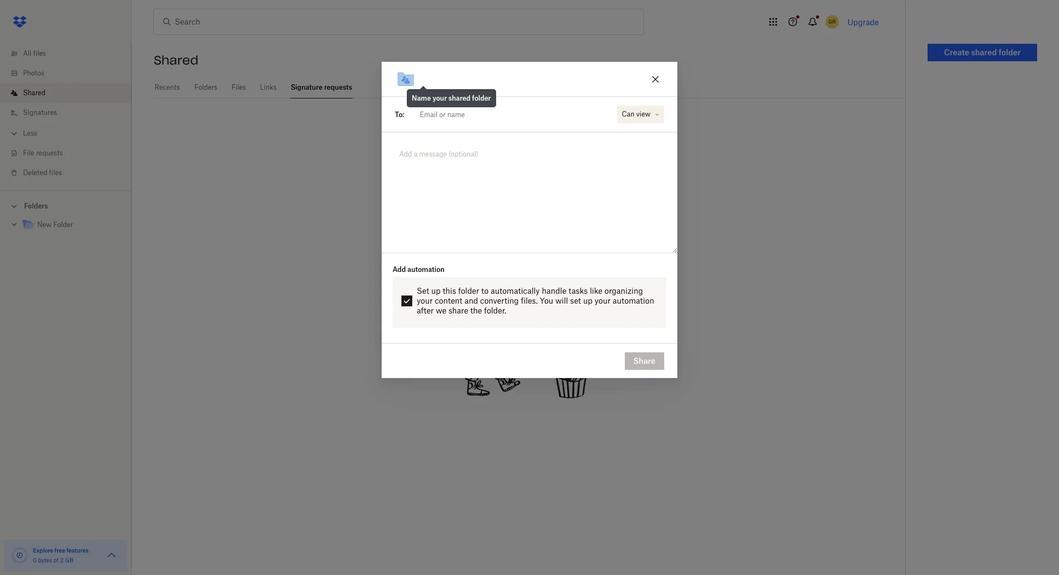 Task type: locate. For each thing, give the bounding box(es) containing it.
1 vertical spatial automation
[[613, 296, 654, 306]]

links
[[260, 83, 277, 91]]

you
[[540, 296, 553, 306]]

automation
[[407, 266, 445, 274], [613, 296, 654, 306]]

0 vertical spatial shared
[[971, 48, 997, 57]]

requests for file requests
[[36, 149, 63, 157]]

explore
[[33, 548, 53, 554]]

folder up contact name field at the top
[[472, 94, 491, 102]]

folder
[[999, 48, 1021, 57], [472, 94, 491, 102], [458, 286, 479, 296]]

deleted files link
[[9, 163, 131, 183]]

requests right file
[[36, 149, 63, 157]]

signature
[[439, 141, 498, 157]]

0 vertical spatial folders
[[194, 83, 217, 91]]

folder right the create
[[999, 48, 1021, 57]]

files inside all files link
[[33, 49, 46, 58]]

automation down organizing
[[613, 296, 654, 306]]

explore free features 0 bytes of 2 gb
[[33, 548, 89, 564]]

None field
[[404, 104, 614, 125]]

0 vertical spatial up
[[431, 286, 441, 296]]

will
[[555, 296, 568, 306]]

photos link
[[9, 64, 131, 83]]

signatures
[[23, 108, 57, 117]]

0 horizontal spatial files
[[33, 49, 46, 58]]

this
[[443, 286, 456, 296]]

features
[[67, 548, 89, 554]]

sharing modal dialog
[[382, 62, 677, 466]]

0 vertical spatial folder
[[999, 48, 1021, 57]]

your up after
[[417, 296, 433, 306]]

folder inside the set up this folder to automatically handle tasks like organizing your content and converting files. you will set up your automation after we share the folder.
[[458, 286, 479, 296]]

tab list
[[154, 77, 905, 99]]

create
[[944, 48, 969, 57]]

0 horizontal spatial shared
[[23, 89, 45, 97]]

upgrade link
[[848, 17, 879, 27]]

1 horizontal spatial folders
[[194, 83, 217, 91]]

1 vertical spatial shared
[[23, 89, 45, 97]]

signature requests
[[291, 83, 352, 91]]

shared inside sharing modal dialog
[[449, 94, 471, 102]]

files
[[33, 49, 46, 58], [49, 169, 62, 177]]

deleted
[[23, 169, 47, 177]]

folder up and on the left bottom
[[458, 286, 479, 296]]

shared
[[154, 53, 198, 68], [23, 89, 45, 97]]

dropbox image
[[9, 11, 31, 33]]

create shared folder
[[944, 48, 1021, 57]]

can
[[622, 110, 635, 118]]

all files
[[23, 49, 46, 58]]

1 horizontal spatial shared
[[971, 48, 997, 57]]

files
[[232, 83, 246, 91]]

content
[[435, 296, 462, 306]]

your
[[433, 94, 447, 102], [417, 296, 433, 306], [595, 296, 611, 306]]

0
[[33, 558, 37, 564]]

photos
[[23, 69, 44, 77]]

folders
[[194, 83, 217, 91], [24, 202, 48, 210]]

automation inside the set up this folder to automatically handle tasks like organizing your content and converting files. you will set up your automation after we share the folder.
[[613, 296, 654, 306]]

file requests
[[23, 149, 63, 157]]

of
[[54, 558, 59, 564]]

1 vertical spatial folders
[[24, 202, 48, 210]]

share button
[[625, 352, 664, 370]]

recents
[[155, 83, 180, 91]]

folders left files
[[194, 83, 217, 91]]

shared link
[[9, 83, 131, 103]]

1 horizontal spatial automation
[[613, 296, 654, 306]]

create shared folder button
[[928, 44, 1037, 61]]

folder for set up this folder to automatically handle tasks like organizing your content and converting files. you will set up your automation after we share the folder.
[[458, 286, 479, 296]]

to:
[[395, 110, 404, 119]]

1 vertical spatial folder
[[472, 94, 491, 102]]

list
[[0, 37, 131, 191]]

requests left in
[[502, 141, 558, 157]]

shared up the recents link
[[154, 53, 198, 68]]

1 vertical spatial shared
[[449, 94, 471, 102]]

folders inside button
[[24, 202, 48, 210]]

signature requests link
[[290, 77, 353, 97]]

0 horizontal spatial shared
[[449, 94, 471, 102]]

files inside deleted files link
[[49, 169, 62, 177]]

shared down photos
[[23, 89, 45, 97]]

1 horizontal spatial requests
[[324, 83, 352, 91]]

shared list item
[[0, 83, 131, 103]]

2 vertical spatial folder
[[458, 286, 479, 296]]

after
[[417, 306, 434, 316]]

1 vertical spatial files
[[49, 169, 62, 177]]

0 horizontal spatial requests
[[36, 149, 63, 157]]

shared right the create
[[971, 48, 997, 57]]

shared right 'name'
[[449, 94, 471, 102]]

1 vertical spatial up
[[583, 296, 593, 306]]

converting
[[480, 296, 519, 306]]

0 horizontal spatial automation
[[407, 266, 445, 274]]

requests right signature
[[324, 83, 352, 91]]

organizing
[[605, 286, 643, 296]]

folders up new
[[24, 202, 48, 210]]

your right 'name'
[[433, 94, 447, 102]]

1 horizontal spatial up
[[583, 296, 593, 306]]

recents link
[[154, 77, 181, 97]]

folder for name your shared folder
[[472, 94, 491, 102]]

0 vertical spatial shared
[[154, 53, 198, 68]]

all
[[23, 49, 31, 58]]

requests for signature requests
[[324, 83, 352, 91]]

shared
[[971, 48, 997, 57], [449, 94, 471, 102]]

0 horizontal spatial folders
[[24, 202, 48, 210]]

requests
[[324, 83, 352, 91], [502, 141, 558, 157], [36, 149, 63, 157]]

1 horizontal spatial files
[[49, 169, 62, 177]]

automation up set
[[407, 266, 445, 274]]

up
[[431, 286, 441, 296], [583, 296, 593, 306]]

share
[[633, 356, 656, 366]]

0 vertical spatial files
[[33, 49, 46, 58]]

files for deleted files
[[49, 169, 62, 177]]

list containing all files
[[0, 37, 131, 191]]

files right deleted
[[49, 169, 62, 177]]

signature
[[291, 83, 323, 91]]

gb
[[65, 558, 73, 564]]

files right all
[[33, 49, 46, 58]]



Task type: describe. For each thing, give the bounding box(es) containing it.
folder.
[[484, 306, 506, 316]]

folders button
[[0, 198, 131, 214]]

0 vertical spatial automation
[[407, 266, 445, 274]]

file requests link
[[9, 143, 131, 163]]

folders link
[[194, 77, 218, 97]]

add
[[393, 266, 406, 274]]

new folder
[[37, 221, 73, 229]]

no signature requests in progress
[[419, 141, 632, 157]]

can view
[[622, 110, 651, 118]]

all files link
[[9, 44, 131, 64]]

files link
[[231, 77, 246, 97]]

and
[[465, 296, 478, 306]]

folder inside button
[[999, 48, 1021, 57]]

set
[[417, 286, 429, 296]]

Contact name field
[[415, 106, 612, 123]]

less
[[23, 129, 37, 137]]

less image
[[9, 128, 20, 139]]

folder
[[53, 221, 73, 229]]

upgrade
[[848, 17, 879, 27]]

files for all files
[[33, 49, 46, 58]]

deleted files
[[23, 169, 62, 177]]

files.
[[521, 296, 538, 306]]

add automation
[[393, 266, 445, 274]]

handle
[[542, 286, 566, 296]]

set
[[570, 296, 581, 306]]

in
[[561, 141, 573, 157]]

view
[[636, 110, 651, 118]]

quota usage element
[[11, 547, 28, 565]]

to
[[481, 286, 489, 296]]

new folder link
[[22, 218, 123, 233]]

name your shared folder
[[412, 94, 491, 102]]

can view button
[[617, 106, 664, 123]]

2 horizontal spatial requests
[[502, 141, 558, 157]]

links link
[[260, 77, 277, 97]]

name
[[412, 94, 431, 102]]

shared inside shared link
[[23, 89, 45, 97]]

Add a message (optional) text field
[[395, 146, 664, 171]]

set up this folder to automatically handle tasks like organizing your content and converting files. you will set up your automation after we share the folder.
[[417, 286, 654, 316]]

the
[[470, 306, 482, 316]]

new
[[37, 221, 52, 229]]

0 horizontal spatial up
[[431, 286, 441, 296]]

tab list containing recents
[[154, 77, 905, 99]]

your down the like on the right
[[595, 296, 611, 306]]

signatures link
[[9, 103, 131, 123]]

automatically
[[491, 286, 540, 296]]

file
[[23, 149, 34, 157]]

tasks
[[569, 286, 588, 296]]

share
[[449, 306, 468, 316]]

2
[[60, 558, 63, 564]]

1 horizontal spatial shared
[[154, 53, 198, 68]]

progress
[[576, 141, 632, 157]]

like
[[590, 286, 603, 296]]

bytes
[[38, 558, 52, 564]]

no
[[419, 141, 435, 157]]

illustration of an empty shelf image
[[443, 236, 607, 401]]

shared inside button
[[971, 48, 997, 57]]

we
[[436, 306, 446, 316]]

free
[[55, 548, 65, 554]]



Task type: vqa. For each thing, say whether or not it's contained in the screenshot.
'Photos'
yes



